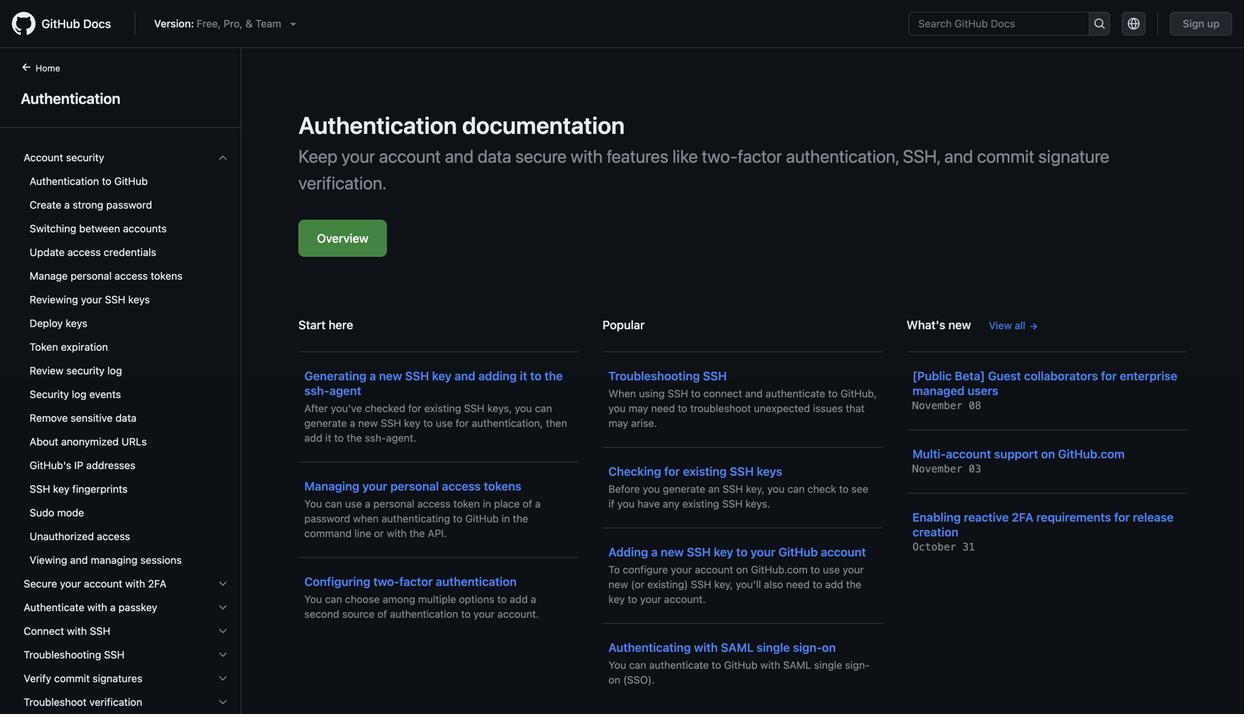 Task type: describe. For each thing, give the bounding box(es) containing it.
key up agent.
[[404, 418, 421, 430]]

viewing and managing sessions link
[[18, 549, 235, 573]]

authentication for to
[[30, 175, 99, 187]]

can inside authenticating with saml single sign-on you can authenticate to github with saml single sign- on (sso).
[[629, 660, 647, 672]]

overview link
[[299, 220, 387, 257]]

unauthorized access
[[30, 531, 130, 543]]

choose
[[345, 594, 380, 606]]

among
[[383, 594, 416, 606]]

github inside authenticating with saml single sign-on you can authenticate to github with saml single sign- on (sso).
[[724, 660, 758, 672]]

your inside authentication documentation keep your account and data secure with features like two-factor authentication, ssh, and commit signature verification.
[[342, 146, 375, 167]]

0 horizontal spatial in
[[483, 498, 491, 510]]

with inside authentication documentation keep your account and data secure with features like two-factor authentication, ssh, and commit signature verification.
[[571, 146, 603, 167]]

0 vertical spatial ssh-
[[305, 384, 330, 398]]

secure your account with 2fa
[[24, 578, 167, 591]]

new up configure
[[661, 546, 684, 560]]

2fa inside enabling reactive 2fa requirements for release creation october 31
[[1012, 511, 1034, 525]]

unexpected
[[754, 403, 811, 415]]

0 vertical spatial single
[[757, 641, 790, 655]]

password inside managing your personal access tokens you can use a personal access token in place of a password when authenticating to github in the command line or with the api.
[[305, 513, 350, 525]]

github inside authentication to github link
[[114, 175, 148, 187]]

checked
[[365, 403, 406, 415]]

sc 9kayk9 0 image for verify commit signatures
[[217, 673, 229, 685]]

generating a new ssh key and adding it to the ssh-agent after you've checked for existing ssh keys, you can generate a new ssh key to use for authentication, then add it to the ssh-agent.
[[305, 369, 568, 445]]

see
[[852, 483, 869, 496]]

commit inside dropdown button
[[54, 673, 90, 685]]

a inside authenticate with a passkey "dropdown button"
[[110, 602, 116, 614]]

commit inside authentication documentation keep your account and data secure with features like two-factor authentication, ssh, and commit signature verification.
[[978, 146, 1035, 167]]

security log events
[[30, 389, 121, 401]]

(or
[[631, 579, 645, 591]]

add inside configuring two-factor authentication you can choose among multiple options to add a second source of authentication to your account.
[[510, 594, 528, 606]]

on inside multi-account support on github.com november 03
[[1042, 448, 1056, 462]]

add inside generating a new ssh key and adding it to the ssh-agent after you've checked for existing ssh keys, you can generate a new ssh key to use for authentication, then add it to the ssh-agent.
[[305, 432, 323, 445]]

select language: current language is english image
[[1129, 18, 1140, 30]]

sc 9kayk9 0 image for troubleshoot verification
[[217, 697, 229, 709]]

api.
[[428, 528, 447, 540]]

urls
[[122, 436, 147, 448]]

remove
[[30, 412, 68, 425]]

sudo
[[30, 507, 54, 519]]

keep
[[299, 146, 338, 167]]

0 horizontal spatial log
[[72, 389, 87, 401]]

2 vertical spatial existing
[[683, 498, 720, 510]]

a up checked
[[370, 369, 376, 383]]

deploy
[[30, 317, 63, 330]]

ssh,
[[903, 146, 941, 167]]

key down the "to" at left
[[609, 594, 625, 606]]

create a strong password
[[30, 199, 152, 211]]

checking
[[609, 465, 662, 479]]

docs
[[83, 17, 111, 31]]

verification.
[[299, 173, 387, 193]]

options
[[459, 594, 495, 606]]

need inside the troubleshooting ssh when using ssh to connect and authenticate to github, you may need to troubleshoot unexpected issues that may arise.
[[652, 403, 675, 415]]

key inside account security "element"
[[53, 483, 70, 496]]

update access credentials link
[[18, 241, 235, 265]]

ssh right existing)
[[691, 579, 712, 591]]

to inside authenticating with saml single sign-on you can authenticate to github with saml single sign- on (sso).
[[712, 660, 722, 672]]

1 horizontal spatial saml
[[784, 660, 812, 672]]

managing your personal access tokens you can use a personal access token in place of a password when authenticating to github in the command line or with the api.
[[305, 480, 541, 540]]

authenticating with saml single sign-on you can authenticate to github with saml single sign- on (sso).
[[609, 641, 870, 687]]

your inside managing your personal access tokens you can use a personal access token in place of a password when authenticating to github in the command line or with the api.
[[363, 480, 388, 494]]

when
[[353, 513, 379, 525]]

support
[[995, 448, 1039, 462]]

access down switching between accounts
[[67, 246, 101, 259]]

update
[[30, 246, 65, 259]]

authentication documentation keep your account and data secure with features like two-factor authentication, ssh, and commit signature verification.
[[299, 111, 1110, 193]]

1 vertical spatial may
[[609, 418, 629, 430]]

0 vertical spatial keys
[[128, 294, 150, 306]]

you inside authenticating with saml single sign-on you can authenticate to github with saml single sign- on (sso).
[[609, 660, 627, 672]]

you up have
[[643, 483, 660, 496]]

github's
[[30, 460, 71, 472]]

sign up link
[[1171, 12, 1233, 36]]

ssh right an
[[723, 483, 744, 496]]

command
[[305, 528, 352, 540]]

ssh right using in the bottom of the page
[[668, 388, 689, 400]]

connect with ssh
[[24, 626, 110, 638]]

need inside adding a new ssh key to your github account to configure your account on github.com to use your new (or existing) ssh key, you'll also need to add the key to your account.
[[786, 579, 810, 591]]

troubleshooting for troubleshooting ssh when using ssh to connect and authenticate to github, you may need to troubleshoot unexpected issues that may arise.
[[609, 369, 700, 383]]

key left adding
[[432, 369, 452, 383]]

account security element containing account security
[[12, 146, 241, 573]]

authentication, inside authentication documentation keep your account and data secure with features like two-factor authentication, ssh, and commit signature verification.
[[786, 146, 899, 167]]

verify
[[24, 673, 51, 685]]

data inside account security "element"
[[115, 412, 137, 425]]

you up keys.
[[768, 483, 785, 496]]

the inside adding a new ssh key to your github account to configure your account on github.com to use your new (or existing) ssh key, you'll also need to add the key to your account.
[[846, 579, 862, 591]]

a inside adding a new ssh key to your github account to configure your account on github.com to use your new (or existing) ssh key, you'll also need to add the key to your account.
[[651, 546, 658, 560]]

ssh left keys.
[[722, 498, 743, 510]]

1 vertical spatial authentication
[[390, 609, 459, 621]]

troubleshoot
[[24, 697, 87, 709]]

github docs
[[41, 17, 111, 31]]

credentials
[[104, 246, 156, 259]]

free,
[[197, 17, 221, 30]]

account. inside configuring two-factor authentication you can choose among multiple options to add a second source of authentication to your account.
[[498, 609, 539, 621]]

pro,
[[224, 17, 243, 30]]

can inside managing your personal access tokens you can use a personal access token in place of a password when authenticating to github in the command line or with the api.
[[325, 498, 342, 510]]

sc 9kayk9 0 image for passkey
[[217, 602, 229, 614]]

account down see
[[821, 546, 866, 560]]

update access credentials
[[30, 246, 156, 259]]

1 horizontal spatial in
[[502, 513, 510, 525]]

passkey
[[119, 602, 157, 614]]

ssh up existing)
[[687, 546, 711, 560]]

with inside dropdown button
[[125, 578, 145, 591]]

beta]
[[955, 369, 986, 383]]

home link
[[15, 61, 84, 76]]

a inside configuring two-factor authentication you can choose among multiple options to add a second source of authentication to your account.
[[531, 594, 537, 606]]

your inside dropdown button
[[60, 578, 81, 591]]

home
[[36, 63, 60, 73]]

github inside adding a new ssh key to your github account to configure your account on github.com to use your new (or existing) ssh key, you'll also need to add the key to your account.
[[779, 546, 818, 560]]

troubleshooting ssh
[[24, 649, 125, 662]]

1 vertical spatial single
[[814, 660, 843, 672]]

1 vertical spatial existing
[[683, 465, 727, 479]]

for inside enabling reactive 2fa requirements for release creation october 31
[[1115, 511, 1131, 525]]

2fa inside dropdown button
[[148, 578, 167, 591]]

sudo mode
[[30, 507, 84, 519]]

connect
[[24, 626, 64, 638]]

authenticating
[[609, 641, 691, 655]]

[public
[[913, 369, 952, 383]]

account inside dropdown button
[[84, 578, 122, 591]]

ssh key fingerprints
[[30, 483, 128, 496]]

fingerprints
[[72, 483, 128, 496]]

new down checked
[[358, 418, 378, 430]]

release
[[1133, 511, 1174, 525]]

Search GitHub Docs search field
[[910, 13, 1089, 35]]

1 horizontal spatial it
[[520, 369, 528, 383]]

to inside account security "element"
[[102, 175, 111, 187]]

adding a new ssh key to your github account to configure your account on github.com to use your new (or existing) ssh key, you'll also need to add the key to your account.
[[609, 546, 866, 606]]

expiration
[[61, 341, 108, 353]]

you inside configuring two-factor authentication you can choose among multiple options to add a second source of authentication to your account.
[[305, 594, 322, 606]]

multi-
[[913, 448, 946, 462]]

for inside [public beta] guest collaborators for enterprise managed users november 08
[[1102, 369, 1117, 383]]

enabling
[[913, 511, 961, 525]]

github,
[[841, 388, 877, 400]]

0 horizontal spatial it
[[325, 432, 332, 445]]

adding
[[479, 369, 517, 383]]

authenticate for ssh
[[766, 388, 826, 400]]

signatures
[[93, 673, 143, 685]]

security log events link
[[18, 383, 235, 407]]

account inside multi-account support on github.com november 03
[[946, 448, 992, 462]]

troubleshooting ssh button
[[18, 644, 235, 668]]

0 vertical spatial authentication
[[436, 575, 517, 589]]

sc 9kayk9 0 image for connect with ssh
[[217, 626, 229, 638]]

ssh left keys,
[[464, 403, 485, 415]]

line
[[355, 528, 371, 540]]

generate inside generating a new ssh key and adding it to the ssh-agent after you've checked for existing ssh keys, you can generate a new ssh key to use for authentication, then add it to the ssh-agent.
[[305, 418, 347, 430]]

troubleshoot verification button
[[18, 691, 235, 715]]

tokens inside authentication element
[[151, 270, 183, 282]]

github's ip addresses
[[30, 460, 136, 472]]

you've
[[331, 403, 362, 415]]

existing inside generating a new ssh key and adding it to the ssh-agent after you've checked for existing ssh keys, you can generate a new ssh key to use for authentication, then add it to the ssh-agent.
[[425, 403, 461, 415]]

a down you've
[[350, 418, 356, 430]]

add inside adding a new ssh key to your github account to configure your account on github.com to use your new (or existing) ssh key, you'll also need to add the key to your account.
[[826, 579, 844, 591]]

can inside checking for existing ssh keys before you generate an ssh key, you can check to see if you have any existing ssh keys.
[[788, 483, 805, 496]]

troubleshooting for troubleshooting ssh
[[24, 649, 101, 662]]

account inside authentication documentation keep your account and data secure with features like two-factor authentication, ssh, and commit signature verification.
[[379, 146, 441, 167]]

configuring
[[305, 575, 371, 589]]

ssh key fingerprints link
[[18, 478, 235, 502]]

1 horizontal spatial ssh-
[[365, 432, 386, 445]]

when
[[609, 388, 636, 400]]

review security log
[[30, 365, 122, 377]]

version:
[[154, 17, 194, 30]]

ssh up connect
[[703, 369, 727, 383]]

connect
[[704, 388, 743, 400]]

search image
[[1094, 18, 1106, 30]]

can inside generating a new ssh key and adding it to the ssh-agent after you've checked for existing ssh keys, you can generate a new ssh key to use for authentication, then add it to the ssh-agent.
[[535, 403, 552, 415]]

you right if
[[618, 498, 635, 510]]

account right configure
[[695, 564, 734, 576]]

triangle down image
[[287, 18, 299, 30]]

users
[[968, 384, 999, 398]]

checking for existing ssh keys before you generate an ssh key, you can check to see if you have any existing ssh keys.
[[609, 465, 869, 510]]

new down the "to" at left
[[609, 579, 628, 591]]

new up checked
[[379, 369, 402, 383]]

authenticating
[[382, 513, 450, 525]]

also
[[764, 579, 784, 591]]

keys inside checking for existing ssh keys before you generate an ssh key, you can check to see if you have any existing ssh keys.
[[757, 465, 783, 479]]

use inside generating a new ssh key and adding it to the ssh-agent after you've checked for existing ssh keys, you can generate a new ssh key to use for authentication, then add it to the ssh-agent.
[[436, 418, 453, 430]]

secure
[[24, 578, 57, 591]]

managing
[[91, 555, 138, 567]]

with inside dropdown button
[[67, 626, 87, 638]]

authentication element
[[0, 60, 242, 715]]

account security button
[[18, 146, 235, 170]]

events
[[89, 389, 121, 401]]



Task type: locate. For each thing, give the bounding box(es) containing it.
0 vertical spatial in
[[483, 498, 491, 510]]

1 vertical spatial authenticate
[[649, 660, 709, 672]]

with inside "dropdown button"
[[87, 602, 107, 614]]

0 horizontal spatial two-
[[374, 575, 400, 589]]

ssh inside dropdown button
[[90, 626, 110, 638]]

token expiration link
[[18, 336, 235, 359]]

ssh- down checked
[[365, 432, 386, 445]]

1 horizontal spatial authentication,
[[786, 146, 899, 167]]

1 horizontal spatial factor
[[738, 146, 782, 167]]

to inside checking for existing ssh keys before you generate an ssh key, you can check to see if you have any existing ssh keys.
[[839, 483, 849, 496]]

0 vertical spatial tokens
[[151, 270, 183, 282]]

two- right like
[[702, 146, 738, 167]]

1 horizontal spatial github.com
[[1059, 448, 1125, 462]]

commit
[[978, 146, 1035, 167], [54, 673, 90, 685]]

about anonymized urls link
[[18, 430, 235, 454]]

existing up an
[[683, 465, 727, 479]]

31
[[963, 542, 976, 554]]

saml
[[721, 641, 754, 655], [784, 660, 812, 672]]

0 horizontal spatial saml
[[721, 641, 754, 655]]

of inside configuring two-factor authentication you can choose among multiple options to add a second source of authentication to your account.
[[378, 609, 387, 621]]

authentication inside account security "element"
[[30, 175, 99, 187]]

0 vertical spatial need
[[652, 403, 675, 415]]

can up (sso).
[[629, 660, 647, 672]]

0 vertical spatial sc 9kayk9 0 image
[[217, 579, 229, 591]]

can inside configuring two-factor authentication you can choose among multiple options to add a second source of authentication to your account.
[[325, 594, 342, 606]]

1 horizontal spatial tokens
[[484, 480, 522, 494]]

create a strong password link
[[18, 193, 235, 217]]

security for account
[[66, 152, 104, 164]]

log down the review security log
[[72, 389, 87, 401]]

ssh up checked
[[405, 369, 429, 383]]

personal inside account security "element"
[[71, 270, 112, 282]]

1 vertical spatial sc 9kayk9 0 image
[[217, 602, 229, 614]]

ssh down checked
[[381, 418, 401, 430]]

account
[[379, 146, 441, 167], [946, 448, 992, 462], [821, 546, 866, 560], [695, 564, 734, 576], [84, 578, 122, 591]]

need
[[652, 403, 675, 415], [786, 579, 810, 591]]

password
[[106, 199, 152, 211], [305, 513, 350, 525]]

personal
[[71, 270, 112, 282], [391, 480, 439, 494], [373, 498, 415, 510]]

a right "options" at the bottom left of page
[[531, 594, 537, 606]]

what's new
[[907, 318, 972, 332]]

source
[[342, 609, 375, 621]]

authenticate for with
[[649, 660, 709, 672]]

ip
[[74, 460, 83, 472]]

generate inside checking for existing ssh keys before you generate an ssh key, you can check to see if you have any existing ssh keys.
[[663, 483, 706, 496]]

keys up token expiration on the left
[[66, 317, 87, 330]]

0 vertical spatial use
[[436, 418, 453, 430]]

account.
[[664, 594, 706, 606], [498, 609, 539, 621]]

sc 9kayk9 0 image inside connect with ssh dropdown button
[[217, 626, 229, 638]]

2fa down sessions
[[148, 578, 167, 591]]

key
[[432, 369, 452, 383], [404, 418, 421, 430], [53, 483, 70, 496], [714, 546, 734, 560], [609, 594, 625, 606]]

account down viewing and managing sessions at the left bottom of page
[[84, 578, 122, 591]]

ssh up keys.
[[730, 465, 754, 479]]

authentication down "multiple"
[[390, 609, 459, 621]]

sc 9kayk9 0 image
[[217, 152, 229, 164], [217, 626, 229, 638], [217, 673, 229, 685], [217, 697, 229, 709]]

authenticate
[[766, 388, 826, 400], [649, 660, 709, 672]]

with
[[571, 146, 603, 167], [387, 528, 407, 540], [125, 578, 145, 591], [87, 602, 107, 614], [67, 626, 87, 638], [694, 641, 718, 655], [761, 660, 781, 672]]

authentication up "options" at the bottom left of page
[[436, 575, 517, 589]]

start
[[299, 318, 326, 332]]

1 security from the top
[[66, 152, 104, 164]]

about
[[30, 436, 58, 448]]

access inside "link"
[[97, 531, 130, 543]]

configuring two-factor authentication you can choose among multiple options to add a second source of authentication to your account.
[[305, 575, 539, 621]]

sc 9kayk9 0 image inside troubleshooting ssh dropdown button
[[217, 650, 229, 662]]

1 horizontal spatial 2fa
[[1012, 511, 1034, 525]]

access up authenticating
[[417, 498, 451, 510]]

troubleshooting inside dropdown button
[[24, 649, 101, 662]]

and inside generating a new ssh key and adding it to the ssh-agent after you've checked for existing ssh keys, you can generate a new ssh key to use for authentication, then add it to the ssh-agent.
[[455, 369, 476, 383]]

github.com up also
[[751, 564, 808, 576]]

remove sensitive data link
[[18, 407, 235, 430]]

a up configure
[[651, 546, 658, 560]]

here
[[329, 318, 353, 332]]

account up the 03
[[946, 448, 992, 462]]

authenticate with a passkey button
[[18, 596, 235, 620]]

data left secure
[[478, 146, 512, 167]]

like
[[673, 146, 698, 167]]

1 vertical spatial you
[[305, 594, 322, 606]]

may left "arise." in the right of the page
[[609, 418, 629, 430]]

1 horizontal spatial password
[[305, 513, 350, 525]]

1 horizontal spatial generate
[[663, 483, 706, 496]]

github's ip addresses link
[[18, 454, 235, 478]]

sc 9kayk9 0 image inside troubleshoot verification dropdown button
[[217, 697, 229, 709]]

add right also
[[826, 579, 844, 591]]

2fa right reactive
[[1012, 511, 1034, 525]]

0 horizontal spatial authenticate
[[649, 660, 709, 672]]

security inside account security dropdown button
[[66, 152, 104, 164]]

you inside the troubleshooting ssh when using ssh to connect and authenticate to github, you may need to troubleshoot unexpected issues that may arise.
[[609, 403, 626, 415]]

access up token
[[442, 480, 481, 494]]

need right also
[[786, 579, 810, 591]]

key, up keys.
[[746, 483, 765, 496]]

authentication down the 'home' link
[[21, 90, 121, 107]]

november 08 element
[[913, 400, 982, 412]]

second
[[305, 609, 340, 621]]

0 horizontal spatial generate
[[305, 418, 347, 430]]

1 vertical spatial log
[[72, 389, 87, 401]]

and inside the troubleshooting ssh when using ssh to connect and authenticate to github, you may need to troubleshoot unexpected issues that may arise.
[[745, 388, 763, 400]]

1 vertical spatial two-
[[374, 575, 400, 589]]

0 horizontal spatial key,
[[715, 579, 733, 591]]

authenticate inside authenticating with saml single sign-on you can authenticate to github with saml single sign- on (sso).
[[649, 660, 709, 672]]

0 horizontal spatial use
[[345, 498, 362, 510]]

what's
[[907, 318, 946, 332]]

account security element containing authentication to github
[[12, 170, 241, 573]]

deploy keys
[[30, 317, 87, 330]]

connect with ssh button
[[18, 620, 235, 644]]

of down among
[[378, 609, 387, 621]]

1 horizontal spatial need
[[786, 579, 810, 591]]

1 vertical spatial need
[[786, 579, 810, 591]]

november down multi-
[[913, 463, 963, 476]]

with inside managing your personal access tokens you can use a personal access token in place of a password when authenticating to github in the command line or with the api.
[[387, 528, 407, 540]]

reviewing
[[30, 294, 78, 306]]

security down expiration
[[66, 365, 105, 377]]

2 security from the top
[[66, 365, 105, 377]]

viewing
[[30, 555, 67, 567]]

view all link
[[989, 318, 1039, 334]]

2 account security element from the top
[[12, 170, 241, 573]]

0 horizontal spatial troubleshooting
[[24, 649, 101, 662]]

key,
[[746, 483, 765, 496], [715, 579, 733, 591]]

2 vertical spatial keys
[[757, 465, 783, 479]]

[public beta] guest collaborators for enterprise managed users november 08
[[913, 369, 1178, 412]]

1 vertical spatial password
[[305, 513, 350, 525]]

0 vertical spatial troubleshooting
[[609, 369, 700, 383]]

1 november from the top
[[913, 400, 963, 412]]

2 vertical spatial use
[[823, 564, 840, 576]]

1 horizontal spatial account.
[[664, 594, 706, 606]]

add
[[305, 432, 323, 445], [826, 579, 844, 591], [510, 594, 528, 606]]

use inside managing your personal access tokens you can use a personal access token in place of a password when authenticating to github in the command line or with the api.
[[345, 498, 362, 510]]

1 vertical spatial it
[[325, 432, 332, 445]]

tokens inside managing your personal access tokens you can use a personal access token in place of a password when authenticating to github in the command line or with the api.
[[484, 480, 522, 494]]

view
[[989, 320, 1013, 332]]

0 horizontal spatial add
[[305, 432, 323, 445]]

ssh-
[[305, 384, 330, 398], [365, 432, 386, 445]]

existing left keys,
[[425, 403, 461, 415]]

create
[[30, 199, 61, 211]]

1 horizontal spatial keys
[[128, 294, 150, 306]]

november inside [public beta] guest collaborators for enterprise managed users november 08
[[913, 400, 963, 412]]

1 horizontal spatial data
[[478, 146, 512, 167]]

generate down "after" at left
[[305, 418, 347, 430]]

mode
[[57, 507, 84, 519]]

account up verification.
[[379, 146, 441, 167]]

sc 9kayk9 0 image for account security
[[217, 152, 229, 164]]

start here
[[299, 318, 353, 332]]

two-
[[702, 146, 738, 167], [374, 575, 400, 589]]

1 horizontal spatial two-
[[702, 146, 738, 167]]

0 vertical spatial log
[[107, 365, 122, 377]]

viewing and managing sessions
[[30, 555, 182, 567]]

issues
[[813, 403, 843, 415]]

1 vertical spatial use
[[345, 498, 362, 510]]

github inside github docs link
[[41, 17, 80, 31]]

authentication,
[[786, 146, 899, 167], [472, 418, 543, 430]]

0 vertical spatial factor
[[738, 146, 782, 167]]

place
[[494, 498, 520, 510]]

0 horizontal spatial tokens
[[151, 270, 183, 282]]

1 vertical spatial account.
[[498, 609, 539, 621]]

troubleshooting inside the troubleshooting ssh when using ssh to connect and authenticate to github, you may need to troubleshoot unexpected issues that may arise.
[[609, 369, 700, 383]]

3 sc 9kayk9 0 image from the top
[[217, 673, 229, 685]]

0 horizontal spatial sign-
[[793, 641, 822, 655]]

commit left signature
[[978, 146, 1035, 167]]

between
[[79, 223, 120, 235]]

0 vertical spatial github.com
[[1059, 448, 1125, 462]]

password up command
[[305, 513, 350, 525]]

you right keys,
[[515, 403, 532, 415]]

3 sc 9kayk9 0 image from the top
[[217, 650, 229, 662]]

about anonymized urls
[[30, 436, 147, 448]]

a inside 'create a strong password' link
[[64, 199, 70, 211]]

it down "after" at left
[[325, 432, 332, 445]]

anonymized
[[61, 436, 119, 448]]

sc 9kayk9 0 image for with
[[217, 579, 229, 591]]

0 horizontal spatial keys
[[66, 317, 87, 330]]

authenticate inside the troubleshooting ssh when using ssh to connect and authenticate to github, you may need to troubleshoot unexpected issues that may arise.
[[766, 388, 826, 400]]

account security element
[[12, 146, 241, 573], [12, 170, 241, 573]]

have
[[638, 498, 660, 510]]

november 03 element
[[913, 463, 982, 476]]

1 horizontal spatial authenticate
[[766, 388, 826, 400]]

and
[[445, 146, 474, 167], [945, 146, 974, 167], [455, 369, 476, 383], [745, 388, 763, 400], [70, 555, 88, 567]]

authenticate up unexpected
[[766, 388, 826, 400]]

of inside managing your personal access tokens you can use a personal access token in place of a password when authenticating to github in the command line or with the api.
[[523, 498, 533, 510]]

reactive
[[964, 511, 1009, 525]]

authentication, inside generating a new ssh key and adding it to the ssh-agent after you've checked for existing ssh keys, you can generate a new ssh key to use for authentication, then add it to the ssh-agent.
[[472, 418, 543, 430]]

deploy keys link
[[18, 312, 235, 336]]

before
[[609, 483, 640, 496]]

troubleshooting down connect with ssh
[[24, 649, 101, 662]]

managing
[[305, 480, 360, 494]]

0 vertical spatial saml
[[721, 641, 754, 655]]

access down credentials
[[115, 270, 148, 282]]

1 vertical spatial add
[[826, 579, 844, 591]]

1 vertical spatial ssh-
[[365, 432, 386, 445]]

0 vertical spatial generate
[[305, 418, 347, 430]]

data
[[478, 146, 512, 167], [115, 412, 137, 425]]

ssh up the sudo
[[30, 483, 50, 496]]

1 vertical spatial authentication
[[299, 111, 457, 139]]

enterprise
[[1120, 369, 1178, 383]]

tokens up place
[[484, 480, 522, 494]]

0 horizontal spatial factor
[[400, 575, 433, 589]]

security for review
[[66, 365, 105, 377]]

0 vertical spatial account.
[[664, 594, 706, 606]]

verification
[[89, 697, 142, 709]]

generate up any
[[663, 483, 706, 496]]

1 vertical spatial of
[[378, 609, 387, 621]]

team
[[256, 17, 281, 30]]

ssh down manage personal access tokens
[[105, 294, 125, 306]]

tokens down credentials
[[151, 270, 183, 282]]

0 vertical spatial data
[[478, 146, 512, 167]]

1 sc 9kayk9 0 image from the top
[[217, 579, 229, 591]]

None search field
[[909, 12, 1111, 36]]

november down managed
[[913, 400, 963, 412]]

account. inside adding a new ssh key to your github account to configure your account on github.com to use your new (or existing) ssh key, you'll also need to add the key to your account.
[[664, 594, 706, 606]]

november inside multi-account support on github.com november 03
[[913, 463, 963, 476]]

0 vertical spatial sign-
[[793, 641, 822, 655]]

ssh up the signatures
[[104, 649, 125, 662]]

generating
[[305, 369, 367, 383]]

0 vertical spatial you
[[305, 498, 322, 510]]

authentication down account security
[[30, 175, 99, 187]]

october 31 element
[[913, 542, 976, 554]]

password inside account security "element"
[[106, 199, 152, 211]]

for inside checking for existing ssh keys before you generate an ssh key, you can check to see if you have any existing ssh keys.
[[665, 465, 680, 479]]

a up when on the left bottom of page
[[365, 498, 371, 510]]

authentication to github
[[30, 175, 148, 187]]

log up events
[[107, 365, 122, 377]]

troubleshooting up using in the bottom of the page
[[609, 369, 700, 383]]

0 horizontal spatial data
[[115, 412, 137, 425]]

2 horizontal spatial add
[[826, 579, 844, 591]]

authentication up keep
[[299, 111, 457, 139]]

to inside managing your personal access tokens you can use a personal access token in place of a password when authenticating to github in the command line or with the api.
[[453, 513, 463, 525]]

need down using in the bottom of the page
[[652, 403, 675, 415]]

03
[[969, 463, 982, 476]]

managed
[[913, 384, 965, 398]]

2 vertical spatial personal
[[373, 498, 415, 510]]

you
[[515, 403, 532, 415], [609, 403, 626, 415], [643, 483, 660, 496], [768, 483, 785, 496], [618, 498, 635, 510]]

view all
[[989, 320, 1026, 332]]

data inside authentication documentation keep your account and data secure with features like two-factor authentication, ssh, and commit signature verification.
[[478, 146, 512, 167]]

2 vertical spatial add
[[510, 594, 528, 606]]

1 horizontal spatial of
[[523, 498, 533, 510]]

keys up keys.
[[757, 465, 783, 479]]

ssh- up "after" at left
[[305, 384, 330, 398]]

0 horizontal spatial account.
[[498, 609, 539, 621]]

1 vertical spatial data
[[115, 412, 137, 425]]

on inside adding a new ssh key to your github account to configure your account on github.com to use your new (or existing) ssh key, you'll also need to add the key to your account.
[[737, 564, 748, 576]]

add right "options" at the bottom left of page
[[510, 594, 528, 606]]

keys down manage personal access tokens link in the top of the page
[[128, 294, 150, 306]]

two- inside configuring two-factor authentication you can choose among multiple options to add a second source of authentication to your account.
[[374, 575, 400, 589]]

1 account security element from the top
[[12, 146, 241, 573]]

2 november from the top
[[913, 463, 963, 476]]

2 sc 9kayk9 0 image from the top
[[217, 626, 229, 638]]

guest
[[988, 369, 1022, 383]]

0 horizontal spatial 2fa
[[148, 578, 167, 591]]

if
[[609, 498, 615, 510]]

github.com inside adding a new ssh key to your github account to configure your account on github.com to use your new (or existing) ssh key, you'll also need to add the key to your account.
[[751, 564, 808, 576]]

switching between accounts
[[30, 223, 167, 235]]

security
[[66, 152, 104, 164], [66, 365, 105, 377]]

1 vertical spatial commit
[[54, 673, 90, 685]]

factor inside configuring two-factor authentication you can choose among multiple options to add a second source of authentication to your account.
[[400, 575, 433, 589]]

2 sc 9kayk9 0 image from the top
[[217, 602, 229, 614]]

it right adding
[[520, 369, 528, 383]]

0 vertical spatial authentication
[[21, 90, 121, 107]]

multi-account support on github.com november 03
[[913, 448, 1125, 476]]

0 vertical spatial authentication,
[[786, 146, 899, 167]]

your inside configuring two-factor authentication you can choose among multiple options to add a second source of authentication to your account.
[[474, 609, 495, 621]]

0 horizontal spatial of
[[378, 609, 387, 621]]

the
[[545, 369, 563, 383], [347, 432, 362, 445], [513, 513, 529, 525], [410, 528, 425, 540], [846, 579, 862, 591]]

1 vertical spatial factor
[[400, 575, 433, 589]]

ssh inside dropdown button
[[104, 649, 125, 662]]

key, left you'll
[[715, 579, 733, 591]]

key, inside checking for existing ssh keys before you generate an ssh key, you can check to see if you have any existing ssh keys.
[[746, 483, 765, 496]]

sc 9kayk9 0 image inside verify commit signatures dropdown button
[[217, 673, 229, 685]]

1 vertical spatial saml
[[784, 660, 812, 672]]

manage
[[30, 270, 68, 282]]

existing
[[425, 403, 461, 415], [683, 465, 727, 479], [683, 498, 720, 510]]

two- up among
[[374, 575, 400, 589]]

version: free, pro, & team
[[154, 17, 281, 30]]

data down security log events "link"
[[115, 412, 137, 425]]

authenticate down authenticating
[[649, 660, 709, 672]]

ssh down authenticate with a passkey
[[90, 626, 110, 638]]

unauthorized
[[30, 531, 94, 543]]

two- inside authentication documentation keep your account and data secure with features like two-factor authentication, ssh, and commit signature verification.
[[702, 146, 738, 167]]

sc 9kayk9 0 image inside authenticate with a passkey "dropdown button"
[[217, 602, 229, 614]]

1 horizontal spatial log
[[107, 365, 122, 377]]

security up the authentication to github
[[66, 152, 104, 164]]

on
[[1042, 448, 1056, 462], [737, 564, 748, 576], [822, 641, 836, 655], [609, 675, 621, 687]]

1 vertical spatial in
[[502, 513, 510, 525]]

sensitive
[[71, 412, 113, 425]]

a left strong
[[64, 199, 70, 211]]

1 vertical spatial key,
[[715, 579, 733, 591]]

0 vertical spatial add
[[305, 432, 323, 445]]

2 vertical spatial you
[[609, 660, 627, 672]]

0 vertical spatial 2fa
[[1012, 511, 1034, 525]]

in left place
[[483, 498, 491, 510]]

0 vertical spatial of
[[523, 498, 533, 510]]

may up "arise." in the right of the page
[[629, 403, 649, 415]]

1 horizontal spatial sign-
[[846, 660, 870, 672]]

manage personal access tokens
[[30, 270, 183, 282]]

1 sc 9kayk9 0 image from the top
[[217, 152, 229, 164]]

authentication for documentation
[[299, 111, 457, 139]]

0 horizontal spatial ssh-
[[305, 384, 330, 398]]

4 sc 9kayk9 0 image from the top
[[217, 697, 229, 709]]

you up second on the left bottom of the page
[[305, 594, 322, 606]]

2 vertical spatial authentication
[[30, 175, 99, 187]]

you up (sso).
[[609, 660, 627, 672]]

a right place
[[535, 498, 541, 510]]

(sso).
[[624, 675, 655, 687]]

key down an
[[714, 546, 734, 560]]

key up the sudo mode
[[53, 483, 70, 496]]

you down managing
[[305, 498, 322, 510]]

1 vertical spatial keys
[[66, 317, 87, 330]]

verify commit signatures
[[24, 673, 143, 685]]

use inside adding a new ssh key to your github account to configure your account on github.com to use your new (or existing) ssh key, you'll also need to add the key to your account.
[[823, 564, 840, 576]]

reviewing your ssh keys
[[30, 294, 150, 306]]

commit down the troubleshooting ssh
[[54, 673, 90, 685]]

1 horizontal spatial add
[[510, 594, 528, 606]]

0 vertical spatial password
[[106, 199, 152, 211]]

can left check
[[788, 483, 805, 496]]

or
[[374, 528, 384, 540]]

github inside managing your personal access tokens you can use a personal access token in place of a password when authenticating to github in the command line or with the api.
[[466, 513, 499, 525]]

it
[[520, 369, 528, 383], [325, 432, 332, 445]]

using
[[639, 388, 665, 400]]

add down "after" at left
[[305, 432, 323, 445]]

authentication to github link
[[18, 170, 235, 193]]

github.com inside multi-account support on github.com november 03
[[1059, 448, 1125, 462]]

1 vertical spatial personal
[[391, 480, 439, 494]]

sc 9kayk9 0 image inside secure your account with 2fa dropdown button
[[217, 579, 229, 591]]

password down authentication to github link at the top of page
[[106, 199, 152, 211]]

new right what's
[[949, 318, 972, 332]]

can up then
[[535, 403, 552, 415]]

a left passkey
[[110, 602, 116, 614]]

0 vertical spatial may
[[629, 403, 649, 415]]

a
[[64, 199, 70, 211], [370, 369, 376, 383], [350, 418, 356, 430], [365, 498, 371, 510], [535, 498, 541, 510], [651, 546, 658, 560], [531, 594, 537, 606], [110, 602, 116, 614]]

of right place
[[523, 498, 533, 510]]

security inside review security log "link"
[[66, 365, 105, 377]]

factor inside authentication documentation keep your account and data secure with features like two-factor authentication, ssh, and commit signature verification.
[[738, 146, 782, 167]]

1 vertical spatial november
[[913, 463, 963, 476]]

sc 9kayk9 0 image
[[217, 579, 229, 591], [217, 602, 229, 614], [217, 650, 229, 662]]

key, inside adding a new ssh key to your github account to configure your account on github.com to use your new (or existing) ssh key, you'll also need to add the key to your account.
[[715, 579, 733, 591]]

you inside generating a new ssh key and adding it to the ssh-agent after you've checked for existing ssh keys, you can generate a new ssh key to use for authentication, then add it to the ssh-agent.
[[515, 403, 532, 415]]

single
[[757, 641, 790, 655], [814, 660, 843, 672]]

sc 9kayk9 0 image inside account security dropdown button
[[217, 152, 229, 164]]

1 horizontal spatial use
[[436, 418, 453, 430]]

authentication inside authentication documentation keep your account and data secure with features like two-factor authentication, ssh, and commit signature verification.
[[299, 111, 457, 139]]

you inside managing your personal access tokens you can use a personal access token in place of a password when authenticating to github in the command line or with the api.
[[305, 498, 322, 510]]

1 vertical spatial 2fa
[[148, 578, 167, 591]]

and inside account security "element"
[[70, 555, 88, 567]]

in down place
[[502, 513, 510, 525]]

can down configuring
[[325, 594, 342, 606]]



Task type: vqa. For each thing, say whether or not it's contained in the screenshot.


